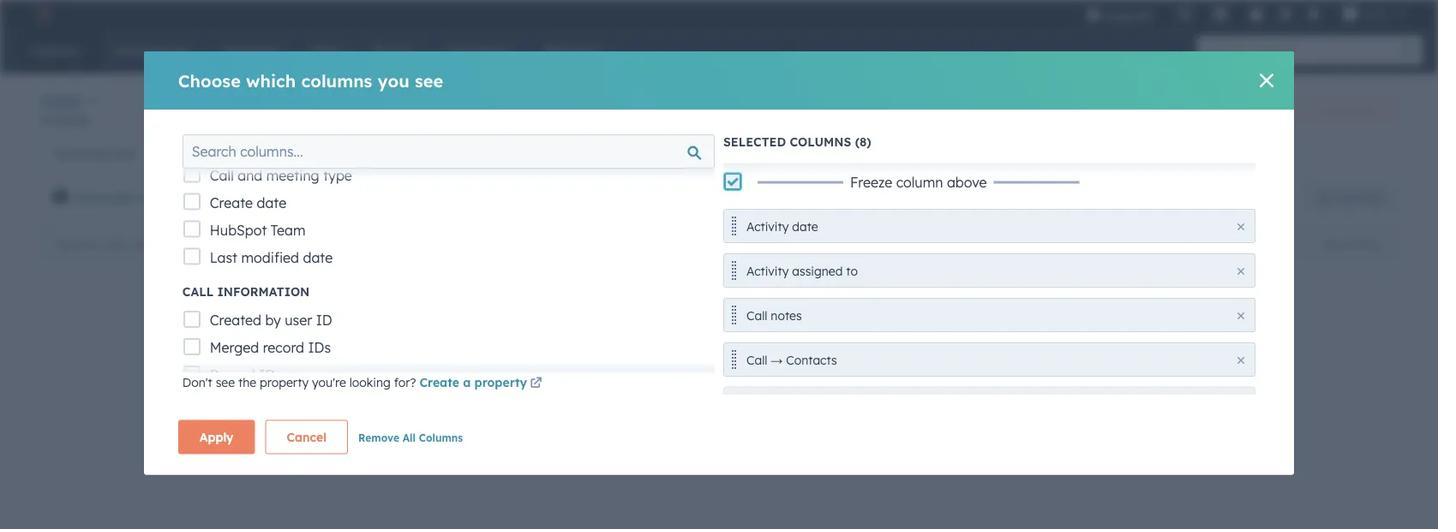 Task type: locate. For each thing, give the bounding box(es) containing it.
1 vertical spatial create
[[420, 375, 459, 390]]

column
[[897, 174, 943, 191]]

1 vertical spatial id
[[259, 367, 275, 385]]

meeting
[[266, 167, 320, 184]]

view inside "button"
[[1361, 192, 1383, 204]]

0 horizontal spatial a
[[453, 388, 460, 403]]

analytics
[[1339, 104, 1383, 117]]

activity date inside button
[[747, 219, 818, 234]]

assigned inside button
[[792, 264, 843, 279]]

assigned
[[271, 190, 324, 205], [792, 264, 843, 279]]

0 horizontal spatial to
[[328, 190, 340, 205]]

0 vertical spatial close image
[[1260, 74, 1274, 87]]

call analytics link
[[1304, 96, 1397, 124]]

1 horizontal spatial a
[[463, 375, 471, 390]]

view right the save at the right top of page
[[1361, 192, 1383, 204]]

the right as
[[694, 388, 713, 403]]

a right 'in'
[[594, 388, 601, 403]]

0 horizontal spatial create
[[210, 195, 253, 212]]

call down last at the left
[[182, 285, 214, 300]]

settings link
[[1275, 5, 1296, 23]]

1 horizontal spatial activity date
[[747, 219, 818, 234]]

0 vertical spatial id
[[316, 313, 332, 330]]

a inside choose which columns you see dialog
[[463, 375, 471, 390]]

view right add
[[877, 146, 905, 161]]

all inside button
[[804, 190, 819, 205]]

2 property from the left
[[475, 375, 527, 390]]

remove all columns button
[[358, 427, 463, 448]]

call duration
[[489, 190, 568, 205]]

a left new
[[453, 388, 460, 403]]

menu
[[1074, 0, 1418, 27]]

call information
[[182, 285, 310, 300]]

call for call duration
[[489, 190, 512, 205]]

0 horizontal spatial property
[[260, 375, 309, 390]]

1 horizontal spatial id
[[316, 313, 332, 330]]

1 vertical spatial activity assigned to
[[747, 264, 858, 279]]

the inside expecting to see a new item? try again in a few seconds as the system catches up.
[[694, 388, 713, 403]]

edit
[[1320, 238, 1339, 251]]

seconds
[[628, 388, 675, 403]]

0 vertical spatial assigned
[[271, 190, 324, 205]]

close image for contacts
[[1238, 357, 1245, 364]]

call left analytics
[[1318, 104, 1336, 117]]

0 vertical spatial create
[[210, 195, 253, 212]]

0 vertical spatial close image
[[1238, 223, 1245, 230]]

close image up export button
[[1238, 223, 1245, 230]]

create date
[[210, 195, 287, 212]]

1 horizontal spatial create
[[420, 375, 459, 390]]

see
[[415, 70, 443, 91], [216, 375, 235, 390], [430, 388, 450, 403]]

Search columns... search field
[[182, 135, 715, 169]]

add
[[850, 146, 873, 161]]

columns
[[301, 70, 372, 91], [1342, 238, 1382, 251]]

marketplaces image
[[1213, 8, 1229, 23]]

columns right edit
[[1342, 238, 1382, 251]]

clear all button
[[757, 181, 830, 215]]

create
[[210, 195, 253, 212], [420, 375, 459, 390]]

upgrade image
[[1086, 8, 1102, 23]]

columns inside dialog
[[301, 70, 372, 91]]

columns down up.
[[419, 432, 463, 444]]

close image
[[1260, 74, 1274, 87], [1238, 313, 1245, 319], [1238, 357, 1245, 364]]

in
[[581, 388, 591, 403]]

calling icon image
[[1177, 7, 1193, 22]]

activity assigned to inside button
[[747, 264, 858, 279]]

0 vertical spatial view
[[877, 146, 905, 161]]

1 vertical spatial columns
[[1342, 238, 1382, 251]]

date inside activity date button
[[792, 219, 818, 234]]

2 vertical spatial close image
[[1238, 357, 1245, 364]]

1 vertical spatial activity date
[[747, 219, 818, 234]]

property down no matches for the current filters.
[[475, 375, 527, 390]]

help button
[[1242, 0, 1271, 27]]

0 vertical spatial columns
[[301, 70, 372, 91]]

date inside activity date popup button
[[418, 190, 445, 205]]

activity date button
[[724, 209, 1256, 243]]

up.
[[446, 408, 464, 423]]

activity for activity assigned to button
[[747, 264, 789, 279]]

1 horizontal spatial assigned
[[792, 264, 843, 279]]

1 vertical spatial close image
[[1238, 268, 1245, 275]]

few
[[605, 388, 625, 403]]

filters.
[[594, 350, 647, 371]]

a
[[463, 375, 471, 390], [453, 388, 460, 403], [594, 388, 601, 403]]

0 vertical spatial to
[[328, 190, 340, 205]]

date
[[418, 190, 445, 205], [257, 195, 287, 212], [792, 219, 818, 234], [303, 249, 333, 267]]

no matches for the current filters.
[[356, 350, 647, 371]]

close image inside call → contacts button
[[1238, 357, 1245, 364]]

last
[[210, 249, 238, 267]]

0 horizontal spatial all
[[403, 432, 416, 444]]

selected
[[724, 135, 786, 150]]

2 close image from the top
[[1238, 268, 1245, 275]]

1 vertical spatial columns
[[419, 432, 463, 444]]

id right user
[[316, 313, 332, 330]]

activity down the "and"
[[221, 190, 267, 205]]

1 vertical spatial assigned
[[792, 264, 843, 279]]

activity date
[[368, 190, 445, 205], [747, 219, 818, 234]]

call left the "and"
[[210, 167, 234, 184]]

calls
[[112, 146, 137, 161]]

2 horizontal spatial to
[[847, 264, 858, 279]]

activity assigned to for call → contacts
[[747, 264, 858, 279]]

close image down export button
[[1238, 268, 1245, 275]]

0 horizontal spatial activity assigned to
[[221, 190, 340, 205]]

all down catches
[[403, 432, 416, 444]]

notes
[[771, 308, 802, 323]]

user
[[285, 313, 312, 330]]

search button
[[1394, 36, 1423, 65]]

assigned down meeting
[[271, 190, 324, 205]]

columns left (8)
[[790, 135, 852, 150]]

2 horizontal spatial the
[[694, 388, 713, 403]]

call left →
[[747, 353, 768, 368]]

1 vertical spatial to
[[847, 264, 858, 279]]

activity assigned to
[[221, 190, 340, 205], [747, 264, 858, 279]]

to inside popup button
[[328, 190, 340, 205]]

activity down the "clear"
[[747, 219, 789, 234]]

1 vertical spatial all
[[403, 432, 416, 444]]

no
[[356, 350, 380, 371]]

0 vertical spatial all
[[804, 190, 819, 205]]

clear
[[768, 190, 800, 205]]

calls
[[41, 91, 82, 112]]

view inside popup button
[[877, 146, 905, 161]]

date down call and meeting type
[[257, 195, 287, 212]]

call left 'duration' at the left of the page
[[489, 190, 512, 205]]

0 horizontal spatial view
[[877, 146, 905, 161]]

assigned inside popup button
[[271, 190, 324, 205]]

create up hubspot
[[210, 195, 253, 212]]

to inside button
[[847, 264, 858, 279]]

activity up call notes
[[747, 264, 789, 279]]

expecting to see a new item? try again in a few seconds as the system catches up.
[[356, 388, 713, 423]]

create down matches
[[420, 375, 459, 390]]

1 vertical spatial close image
[[1238, 313, 1245, 319]]

close image
[[1238, 223, 1245, 230], [1238, 268, 1245, 275]]

1 horizontal spatial columns
[[1342, 238, 1382, 251]]

1 horizontal spatial columns
[[790, 135, 852, 150]]

0 horizontal spatial the
[[238, 375, 256, 390]]

0 vertical spatial activity date
[[368, 190, 445, 205]]

activity assigned to down call and meeting type
[[221, 190, 340, 205]]

filters
[[692, 190, 727, 205]]

property
[[260, 375, 309, 390], [475, 375, 527, 390]]

the right for
[[493, 350, 521, 371]]

all
[[804, 190, 819, 205], [403, 432, 416, 444]]

hubspot team
[[210, 222, 306, 239]]

call left notes
[[747, 308, 768, 323]]

save view
[[1335, 192, 1383, 204]]

record id
[[210, 367, 275, 385]]

close image for activity assigned to
[[1238, 268, 1245, 275]]

marketplaces button
[[1203, 0, 1239, 27]]

1 vertical spatial view
[[1361, 192, 1383, 204]]

save
[[1335, 192, 1358, 204]]

close image inside call notes button
[[1238, 313, 1245, 319]]

call notes
[[747, 308, 802, 323]]

link opens in a new window image
[[530, 374, 542, 395], [530, 378, 542, 390]]

close image inside activity date button
[[1238, 223, 1245, 230]]

don't
[[182, 375, 212, 390]]

property down record
[[260, 375, 309, 390]]

0 horizontal spatial columns
[[301, 70, 372, 91]]

a down for
[[463, 375, 471, 390]]

1 horizontal spatial to
[[415, 388, 427, 403]]

type
[[323, 167, 352, 184]]

activity assigned to for call duration
[[221, 190, 340, 205]]

activity date down the "clear"
[[747, 219, 818, 234]]

0 vertical spatial activity assigned to
[[221, 190, 340, 205]]

the down merged
[[238, 375, 256, 390]]

import
[[1244, 104, 1279, 117]]

2 horizontal spatial a
[[594, 388, 601, 403]]

1 horizontal spatial view
[[1361, 192, 1383, 204]]

1 horizontal spatial activity assigned to
[[747, 264, 858, 279]]

all right the "clear"
[[804, 190, 819, 205]]

2 vertical spatial to
[[415, 388, 427, 403]]

0 horizontal spatial activity date
[[368, 190, 445, 205]]

all inside button
[[403, 432, 416, 444]]

activity assigned to inside popup button
[[221, 190, 340, 205]]

call inside banner
[[1318, 104, 1336, 117]]

call
[[1318, 104, 1336, 117], [210, 167, 234, 184], [489, 190, 512, 205], [182, 285, 214, 300], [747, 308, 768, 323], [747, 353, 768, 368]]

the
[[493, 350, 521, 371], [238, 375, 256, 390], [694, 388, 713, 403]]

Search call name or notes search field
[[45, 229, 248, 260]]

transcript available
[[74, 190, 194, 205]]

duration
[[516, 190, 568, 205]]

0 horizontal spatial columns
[[419, 432, 463, 444]]

for
[[463, 350, 488, 371]]

settings image
[[1278, 7, 1293, 23]]

id
[[316, 313, 332, 330], [259, 367, 275, 385]]

help image
[[1249, 8, 1265, 23]]

columns
[[790, 135, 852, 150], [419, 432, 463, 444]]

to for call duration
[[328, 190, 340, 205]]

2 link opens in a new window image from the top
[[530, 378, 542, 390]]

0 vertical spatial columns
[[790, 135, 852, 150]]

activity assigned to up notes
[[747, 264, 858, 279]]

Search HubSpot search field
[[1198, 36, 1408, 65]]

assigned up notes
[[792, 264, 843, 279]]

the inside choose which columns you see dialog
[[238, 375, 256, 390]]

menu item
[[1165, 0, 1168, 27]]

id down merged record ids
[[259, 367, 275, 385]]

close image inside activity assigned to button
[[1238, 268, 1245, 275]]

funky
[[1361, 6, 1391, 21]]

date down search columns... search field
[[418, 190, 445, 205]]

records
[[51, 114, 89, 126]]

add view (2/5)
[[850, 146, 938, 161]]

call duration button
[[478, 181, 589, 215]]

you
[[378, 70, 410, 91]]

0 horizontal spatial id
[[259, 367, 275, 385]]

columns left you
[[301, 70, 372, 91]]

1 horizontal spatial all
[[804, 190, 819, 205]]

see up up.
[[430, 388, 450, 403]]

created
[[210, 313, 261, 330]]

1 horizontal spatial property
[[475, 375, 527, 390]]

date down clear all button
[[792, 219, 818, 234]]

transcript available button
[[69, 181, 200, 215]]

clear all
[[768, 190, 819, 205]]

date down team
[[303, 249, 333, 267]]

activity date down search columns... search field
[[368, 190, 445, 205]]

call analytics
[[1318, 104, 1383, 117]]

0 horizontal spatial assigned
[[271, 190, 324, 205]]

again
[[545, 388, 577, 403]]

1 close image from the top
[[1238, 223, 1245, 230]]

contacts
[[786, 353, 837, 368]]



Task type: vqa. For each thing, say whether or not it's contained in the screenshot.
Press to sort. image corresponding to 4th Press To Sort. element from right
no



Task type: describe. For each thing, give the bounding box(es) containing it.
call → contacts button
[[724, 343, 1256, 377]]

call for call → contacts
[[747, 353, 768, 368]]

calls button
[[41, 89, 98, 114]]

close image for activity date
[[1238, 223, 1245, 230]]

apply button
[[178, 420, 255, 455]]

call for call notes
[[747, 308, 768, 323]]

export button
[[1244, 234, 1299, 256]]

record
[[263, 340, 304, 357]]

try
[[525, 388, 541, 403]]

remove
[[358, 432, 400, 444]]

cancel
[[287, 430, 327, 445]]

upgrade
[[1105, 8, 1153, 22]]

which
[[246, 70, 296, 91]]

activity date inside popup button
[[368, 190, 445, 205]]

ids
[[308, 340, 331, 357]]

cancel button
[[265, 420, 348, 455]]

see right you
[[415, 70, 443, 91]]

close image for columns
[[1260, 74, 1274, 87]]

1 property from the left
[[260, 375, 309, 390]]

call and meeting type
[[210, 167, 352, 184]]

funky town image
[[1343, 6, 1358, 21]]

(2/5)
[[908, 146, 938, 161]]

activity assigned to button
[[724, 253, 1256, 288]]

1 horizontal spatial the
[[493, 350, 521, 371]]

see right don't
[[216, 375, 235, 390]]

available
[[138, 190, 194, 205]]

calling icon button
[[1170, 2, 1199, 25]]

call for call information
[[182, 285, 214, 300]]

choose which columns you see
[[178, 70, 443, 91]]

activity for activity date button
[[747, 219, 789, 234]]

information
[[217, 285, 310, 300]]

menu containing funky
[[1074, 0, 1418, 27]]

team
[[271, 222, 306, 239]]

view for save
[[1361, 192, 1383, 204]]

choose
[[178, 70, 241, 91]]

notifications button
[[1300, 0, 1329, 27]]

→
[[771, 353, 783, 368]]

last modified date
[[210, 249, 333, 267]]

transcript
[[74, 190, 135, 205]]

save view button
[[1305, 184, 1397, 212]]

as
[[678, 388, 691, 403]]

matches
[[386, 350, 458, 371]]

create a property
[[420, 375, 527, 390]]

to inside expecting to see a new item? try again in a few seconds as the system catches up.
[[415, 388, 427, 403]]

activity assigned to button
[[210, 181, 347, 215]]

advanced filters (2) button
[[600, 181, 757, 215]]

above
[[947, 174, 987, 191]]

by
[[265, 313, 281, 330]]

view for add
[[877, 146, 905, 161]]

assigned for call duration
[[271, 190, 324, 205]]

you're
[[312, 375, 346, 390]]

1 link opens in a new window image from the top
[[530, 374, 542, 395]]

recorded
[[55, 146, 109, 161]]

activity down search columns... search field
[[368, 190, 414, 205]]

edit columns
[[1320, 238, 1382, 251]]

recorded calls
[[55, 146, 137, 161]]

and
[[238, 167, 263, 184]]

created by user id
[[210, 313, 332, 330]]

activity date button
[[357, 181, 468, 215]]

add view (2/5) button
[[820, 136, 960, 171]]

selected columns (8)
[[724, 135, 872, 150]]

freeze column above
[[850, 174, 987, 191]]

calls banner
[[41, 89, 1397, 136]]

current
[[526, 350, 588, 371]]

don't see the property you're looking for?
[[182, 375, 420, 390]]

advanced filters (2)
[[629, 190, 746, 205]]

hubspot link
[[21, 3, 64, 24]]

columns inside button
[[1342, 238, 1382, 251]]

create for create date
[[210, 195, 253, 212]]

to for call → contacts
[[847, 264, 858, 279]]

for?
[[394, 375, 416, 390]]

looking
[[350, 375, 391, 390]]

choose which columns you see dialog
[[144, 0, 1295, 511]]

freeze
[[850, 174, 893, 191]]

item?
[[490, 388, 521, 403]]

link opens in a new window image inside create a property link
[[530, 378, 542, 390]]

edit columns button
[[1309, 234, 1393, 256]]

all for clear
[[804, 190, 819, 205]]

see inside expecting to see a new item? try again in a few seconds as the system catches up.
[[430, 388, 450, 403]]

notifications image
[[1307, 8, 1322, 23]]

funky button
[[1332, 0, 1416, 27]]

assigned for call → contacts
[[792, 264, 843, 279]]

create for create a property
[[420, 375, 459, 390]]

expecting
[[356, 388, 412, 403]]

call for call and meeting type
[[210, 167, 234, 184]]

merged record ids
[[210, 340, 331, 357]]

all for remove
[[403, 432, 416, 444]]

record
[[210, 367, 255, 385]]

0
[[41, 114, 48, 126]]

call for call analytics
[[1318, 104, 1336, 117]]

advanced
[[629, 190, 688, 205]]

call notes button
[[724, 298, 1256, 332]]

merged
[[210, 340, 259, 357]]

create a property link
[[420, 374, 545, 395]]

system
[[356, 408, 396, 423]]

new
[[464, 388, 487, 403]]

columns inside button
[[419, 432, 463, 444]]

catches
[[399, 408, 443, 423]]

activity for activity assigned to popup button at the left
[[221, 190, 267, 205]]

hubspot image
[[31, 3, 51, 24]]

recorded calls button
[[41, 136, 427, 171]]

search image
[[1403, 45, 1415, 57]]

call → contacts
[[747, 353, 837, 368]]



